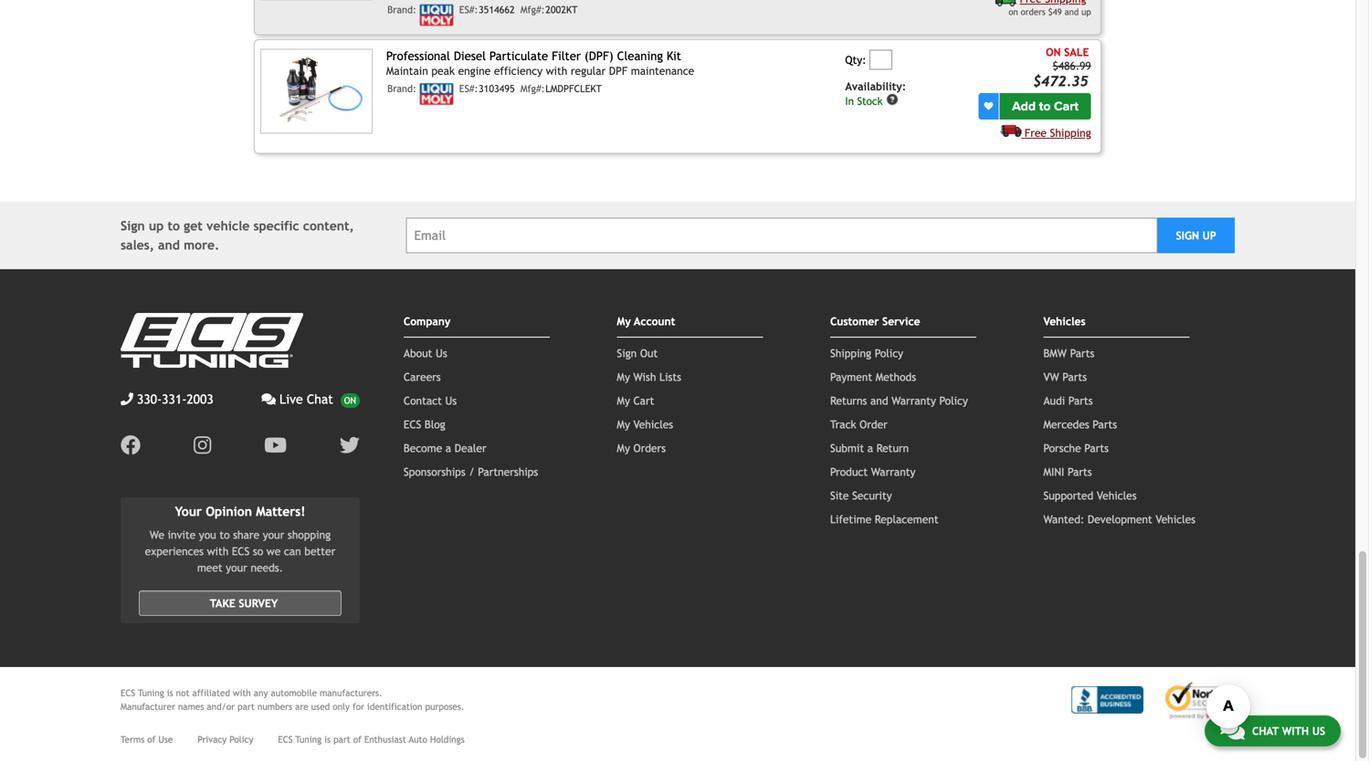 Task type: locate. For each thing, give the bounding box(es) containing it.
mfg#: down efficiency
[[521, 83, 545, 94]]

0 vertical spatial and
[[1065, 7, 1079, 17]]

parts up the porsche parts 'link'
[[1093, 419, 1117, 431]]

liqui-moly - corporate logo image
[[420, 4, 454, 26], [420, 83, 454, 105]]

sign inside button
[[1176, 229, 1200, 242]]

and up order
[[871, 395, 889, 408]]

my wish lists
[[617, 371, 682, 384]]

parts up mercedes parts
[[1069, 395, 1093, 408]]

1 vertical spatial is
[[324, 735, 331, 745]]

1 vertical spatial part
[[334, 735, 351, 745]]

mini parts link
[[1044, 466, 1092, 479]]

up inside button
[[1203, 229, 1217, 242]]

orders
[[634, 442, 666, 455]]

sign out link
[[617, 347, 658, 360]]

in
[[845, 95, 854, 107]]

4 my from the top
[[617, 419, 630, 431]]

1 vertical spatial us
[[445, 395, 457, 408]]

1 brand: from the top
[[387, 4, 417, 16]]

ecs up manufacturer
[[121, 688, 135, 699]]

5 my from the top
[[617, 442, 630, 455]]

tuning inside ecs tuning is not affiliated with any automobile manufacturers. manufacturer names and/or part numbers are used only for identification purposes.
[[138, 688, 164, 699]]

affiliated
[[192, 688, 230, 699]]

ecs for ecs tuning is part of enthusiast auto holdings
[[278, 735, 293, 745]]

liqui-moly - corporate logo image up professional
[[420, 4, 454, 26]]

policy for shipping policy
[[875, 347, 904, 360]]

1 horizontal spatial part
[[334, 735, 351, 745]]

replacement
[[875, 514, 939, 526]]

us for about us
[[436, 347, 447, 360]]

1 horizontal spatial your
[[263, 529, 284, 542]]

up
[[1082, 7, 1092, 17], [149, 219, 164, 233], [1203, 229, 1217, 242]]

company
[[404, 315, 451, 328]]

to
[[1039, 99, 1051, 114], [168, 219, 180, 233], [220, 529, 230, 542]]

product warranty link
[[830, 466, 916, 479]]

with inside chat with us link
[[1282, 725, 1309, 738]]

2 a from the left
[[868, 442, 873, 455]]

1 horizontal spatial is
[[324, 735, 331, 745]]

0 horizontal spatial comments image
[[262, 393, 276, 406]]

1 horizontal spatial cart
[[1054, 99, 1079, 114]]

1 vertical spatial brand:
[[387, 83, 417, 94]]

0 horizontal spatial to
[[168, 219, 180, 233]]

lifetime replacement link
[[830, 514, 939, 526]]

vehicles
[[1044, 315, 1086, 328], [634, 419, 673, 431], [1097, 490, 1137, 503], [1156, 514, 1196, 526]]

maintenance
[[631, 64, 695, 77]]

and right sales,
[[158, 238, 180, 253]]

and inside the sign up to get vehicle specific content, sales, and more.
[[158, 238, 180, 253]]

0 horizontal spatial sign
[[121, 219, 145, 233]]

mfg#:
[[521, 4, 545, 16], [521, 83, 545, 94]]

2 vertical spatial policy
[[230, 735, 253, 745]]

2 es#: from the top
[[459, 83, 478, 94]]

0 horizontal spatial your
[[226, 562, 247, 575]]

2 brand: from the top
[[387, 83, 417, 94]]

shipping policy link
[[830, 347, 904, 360]]

service
[[883, 315, 920, 328]]

on
[[1009, 7, 1018, 17]]

0 vertical spatial liqui-moly - corporate logo image
[[420, 4, 454, 26]]

3 my from the top
[[617, 395, 630, 408]]

is inside ecs tuning is not affiliated with any automobile manufacturers. manufacturer names and/or part numbers are used only for identification purposes.
[[167, 688, 173, 699]]

es#: down the engine
[[459, 83, 478, 94]]

parts for mercedes parts
[[1093, 419, 1117, 431]]

my left wish
[[617, 371, 630, 384]]

to right you
[[220, 529, 230, 542]]

liqui-moly - corporate logo image for es#: 3103495 mfg#: lmdpfclekt
[[420, 83, 454, 105]]

is for not
[[167, 688, 173, 699]]

0 horizontal spatial up
[[149, 219, 164, 233]]

330-
[[137, 392, 162, 407]]

my left account
[[617, 315, 631, 328]]

ecs inside we invite you to share your shopping experiences with ecs so we can better meet your needs.
[[232, 545, 250, 558]]

warranty down methods
[[892, 395, 936, 408]]

policy
[[875, 347, 904, 360], [940, 395, 968, 408], [230, 735, 253, 745]]

1 vertical spatial policy
[[940, 395, 968, 408]]

1 horizontal spatial and
[[871, 395, 889, 408]]

terms of use link
[[121, 733, 173, 747]]

of left use
[[147, 735, 156, 745]]

add to cart
[[1012, 99, 1079, 114]]

1 vertical spatial warranty
[[871, 466, 916, 479]]

0 vertical spatial chat
[[307, 392, 333, 407]]

parts right bmw
[[1070, 347, 1095, 360]]

1 vertical spatial tuning
[[296, 735, 322, 745]]

holdings
[[430, 735, 465, 745]]

1 vertical spatial liqui-moly - corporate logo image
[[420, 83, 454, 105]]

policy for privacy policy
[[230, 735, 253, 745]]

0 vertical spatial to
[[1039, 99, 1051, 114]]

is
[[167, 688, 173, 699], [324, 735, 331, 745]]

shipping policy
[[830, 347, 904, 360]]

1 horizontal spatial policy
[[875, 347, 904, 360]]

take survey button
[[139, 591, 342, 617]]

parts for porsche parts
[[1085, 442, 1109, 455]]

0 horizontal spatial shipping
[[830, 347, 872, 360]]

parts down the porsche parts 'link'
[[1068, 466, 1092, 479]]

free
[[1025, 127, 1047, 139]]

2 horizontal spatial and
[[1065, 7, 1079, 17]]

matters!
[[256, 505, 306, 519]]

2 vertical spatial to
[[220, 529, 230, 542]]

liqui-moly - corporate logo image down peak on the top of page
[[420, 83, 454, 105]]

used
[[311, 702, 330, 712]]

share
[[233, 529, 260, 542]]

2 of from the left
[[353, 735, 362, 745]]

my down my cart at the left bottom of the page
[[617, 419, 630, 431]]

with
[[546, 64, 568, 77], [207, 545, 229, 558], [233, 688, 251, 699], [1282, 725, 1309, 738]]

parts for bmw parts
[[1070, 347, 1095, 360]]

regular
[[571, 64, 606, 77]]

comments image inside live chat link
[[262, 393, 276, 406]]

returns
[[830, 395, 867, 408]]

part
[[238, 702, 255, 712], [334, 735, 351, 745]]

0 vertical spatial cart
[[1054, 99, 1079, 114]]

part down "only"
[[334, 735, 351, 745]]

0 horizontal spatial policy
[[230, 735, 253, 745]]

1 vertical spatial comments image
[[1220, 720, 1245, 742]]

brand: up professional
[[387, 4, 417, 16]]

2 horizontal spatial to
[[1039, 99, 1051, 114]]

1 vertical spatial your
[[226, 562, 247, 575]]

of left enthusiast
[[353, 735, 362, 745]]

comments image
[[262, 393, 276, 406], [1220, 720, 1245, 742]]

1 vertical spatial and
[[158, 238, 180, 253]]

None text field
[[870, 50, 893, 70]]

0 horizontal spatial part
[[238, 702, 255, 712]]

mercedes
[[1044, 419, 1090, 431]]

up inside the sign up to get vehicle specific content, sales, and more.
[[149, 219, 164, 233]]

0 horizontal spatial of
[[147, 735, 156, 745]]

ecs left so
[[232, 545, 250, 558]]

dpf
[[609, 64, 628, 77]]

product warranty
[[830, 466, 916, 479]]

site
[[830, 490, 849, 503]]

security
[[852, 490, 892, 503]]

add to wish list image
[[984, 102, 993, 111]]

1 horizontal spatial a
[[868, 442, 873, 455]]

1 mfg#: from the top
[[521, 4, 545, 16]]

0 vertical spatial es#:
[[459, 4, 478, 16]]

sign up button
[[1158, 218, 1235, 254]]

1 horizontal spatial sign
[[617, 347, 637, 360]]

professional diesel particulate filter (dpf) cleaning kit maintain peak engine efficiency with regular dpf maintenance
[[386, 49, 695, 77]]

1 horizontal spatial to
[[220, 529, 230, 542]]

to inside the sign up to get vehicle specific content, sales, and more.
[[168, 219, 180, 233]]

to left get
[[168, 219, 180, 233]]

0 vertical spatial brand:
[[387, 4, 417, 16]]

ecs down numbers
[[278, 735, 293, 745]]

of
[[147, 735, 156, 745], [353, 735, 362, 745]]

ecs inside ecs tuning is not affiliated with any automobile manufacturers. manufacturer names and/or part numbers are used only for identification purposes.
[[121, 688, 135, 699]]

mfg#: left '2002kt'
[[521, 4, 545, 16]]

shipping up payment
[[830, 347, 872, 360]]

and
[[1065, 7, 1079, 17], [158, 238, 180, 253], [871, 395, 889, 408]]

sponsorships / partnerships link
[[404, 466, 538, 479]]

returns and warranty policy link
[[830, 395, 968, 408]]

about us link
[[404, 347, 447, 360]]

manufacturers.
[[320, 688, 383, 699]]

2 horizontal spatial sign
[[1176, 229, 1200, 242]]

a left dealer
[[446, 442, 451, 455]]

mfg#: for 2002kt
[[521, 4, 545, 16]]

0 vertical spatial shipping
[[1050, 127, 1092, 139]]

2 horizontal spatial up
[[1203, 229, 1217, 242]]

0 horizontal spatial chat
[[307, 392, 333, 407]]

sign up to get vehicle specific content, sales, and more.
[[121, 219, 354, 253]]

1 es#: from the top
[[459, 4, 478, 16]]

2 liqui-moly - corporate logo image from the top
[[420, 83, 454, 105]]

comments image left the live
[[262, 393, 276, 406]]

0 vertical spatial part
[[238, 702, 255, 712]]

1 horizontal spatial chat
[[1252, 725, 1279, 738]]

and right $49
[[1065, 7, 1079, 17]]

1 horizontal spatial comments image
[[1220, 720, 1245, 742]]

1 vertical spatial mfg#:
[[521, 83, 545, 94]]

invite
[[168, 529, 196, 542]]

facebook logo image
[[121, 436, 141, 456]]

with inside we invite you to share your shopping experiences with ecs so we can better meet your needs.
[[207, 545, 229, 558]]

to inside add to cart "button"
[[1039, 99, 1051, 114]]

vehicles right development
[[1156, 514, 1196, 526]]

2003
[[187, 392, 214, 407]]

contact us link
[[404, 395, 457, 408]]

tuning
[[138, 688, 164, 699], [296, 735, 322, 745]]

cart down wish
[[634, 395, 655, 408]]

my vehicles
[[617, 419, 673, 431]]

availability: in stock
[[845, 80, 907, 107]]

phone image
[[121, 393, 133, 406]]

my account
[[617, 315, 675, 328]]

2002kt
[[546, 4, 578, 16]]

add to cart button
[[1000, 93, 1092, 120]]

brand: down the maintain
[[387, 83, 417, 94]]

methods
[[876, 371, 916, 384]]

parts down mercedes parts link
[[1085, 442, 1109, 455]]

1 horizontal spatial of
[[353, 735, 362, 745]]

1 my from the top
[[617, 315, 631, 328]]

is down used
[[324, 735, 331, 745]]

0 horizontal spatial and
[[158, 238, 180, 253]]

is for part
[[324, 735, 331, 745]]

free shipping image
[[996, 0, 1017, 6]]

1 liqui-moly - corporate logo image from the top
[[420, 4, 454, 26]]

ecs left blog
[[404, 419, 421, 431]]

sponsorships / partnerships
[[404, 466, 538, 479]]

ecs blog link
[[404, 419, 446, 431]]

track order link
[[830, 419, 888, 431]]

comments image left chat with us
[[1220, 720, 1245, 742]]

part down any
[[238, 702, 255, 712]]

survey
[[239, 597, 278, 610]]

live chat
[[280, 392, 333, 407]]

0 horizontal spatial cart
[[634, 395, 655, 408]]

1 vertical spatial es#:
[[459, 83, 478, 94]]

track
[[830, 419, 857, 431]]

0 vertical spatial us
[[436, 347, 447, 360]]

2 my from the top
[[617, 371, 630, 384]]

sign inside the sign up to get vehicle specific content, sales, and more.
[[121, 219, 145, 233]]

my up my vehicles
[[617, 395, 630, 408]]

only
[[333, 702, 350, 712]]

tuning up manufacturer
[[138, 688, 164, 699]]

warranty down return at the right bottom
[[871, 466, 916, 479]]

2 mfg#: from the top
[[521, 83, 545, 94]]

are
[[295, 702, 308, 712]]

1 vertical spatial to
[[168, 219, 180, 233]]

your right meet
[[226, 562, 247, 575]]

your up we
[[263, 529, 284, 542]]

0 vertical spatial policy
[[875, 347, 904, 360]]

0 horizontal spatial a
[[446, 442, 451, 455]]

1 horizontal spatial tuning
[[296, 735, 322, 745]]

to right add
[[1039, 99, 1051, 114]]

1 a from the left
[[446, 442, 451, 455]]

a left return at the right bottom
[[868, 442, 873, 455]]

mercedes parts
[[1044, 419, 1117, 431]]

parts right vw
[[1063, 371, 1087, 384]]

1 vertical spatial shipping
[[830, 347, 872, 360]]

stock
[[857, 95, 883, 107]]

with inside ecs tuning is not affiliated with any automobile manufacturers. manufacturer names and/or part numbers are used only for identification purposes.
[[233, 688, 251, 699]]

us
[[436, 347, 447, 360], [445, 395, 457, 408], [1313, 725, 1326, 738]]

tuning down are
[[296, 735, 322, 745]]

comments image inside chat with us link
[[1220, 720, 1245, 742]]

filter
[[552, 49, 581, 63]]

my orders
[[617, 442, 666, 455]]

cart down $472.35
[[1054, 99, 1079, 114]]

my left orders
[[617, 442, 630, 455]]

shipping right free
[[1050, 127, 1092, 139]]

audi parts link
[[1044, 395, 1093, 408]]

more.
[[184, 238, 219, 253]]

is left not
[[167, 688, 173, 699]]

0 vertical spatial mfg#:
[[521, 4, 545, 16]]

0 vertical spatial comments image
[[262, 393, 276, 406]]

mfg#: for lmdpfclekt
[[521, 83, 545, 94]]

peak
[[432, 64, 455, 77]]

es#3103495 - lmdpfclekt - professional diesel particulate filter (dpf) cleaning kit - maintain peak engine efficiency with regular dpf maintenance - liqui-moly - bmw volkswagen image
[[260, 49, 373, 134]]

0 horizontal spatial is
[[167, 688, 173, 699]]

0 vertical spatial your
[[263, 529, 284, 542]]

0 vertical spatial is
[[167, 688, 173, 699]]

2 horizontal spatial policy
[[940, 395, 968, 408]]

supported vehicles
[[1044, 490, 1137, 503]]

0 vertical spatial tuning
[[138, 688, 164, 699]]

es#: for es#: 3103495 mfg#: lmdpfclekt
[[459, 83, 478, 94]]

lmdpfclekt
[[546, 83, 602, 94]]

331-
[[162, 392, 187, 407]]

sign for sign out
[[617, 347, 637, 360]]

porsche
[[1044, 442, 1081, 455]]

es#: left 3514662
[[459, 4, 478, 16]]

0 horizontal spatial tuning
[[138, 688, 164, 699]]

a
[[446, 442, 451, 455], [868, 442, 873, 455]]

availability:
[[845, 80, 907, 93]]



Task type: describe. For each thing, give the bounding box(es) containing it.
ecs blog
[[404, 419, 446, 431]]

professional
[[386, 49, 450, 63]]

1 of from the left
[[147, 735, 156, 745]]

up for sign up
[[1203, 229, 1217, 242]]

vehicles up orders
[[634, 419, 673, 431]]

0 vertical spatial warranty
[[892, 395, 936, 408]]

question sign image
[[886, 93, 899, 106]]

wish
[[634, 371, 656, 384]]

out
[[640, 347, 658, 360]]

with inside professional diesel particulate filter (dpf) cleaning kit maintain peak engine efficiency with regular dpf maintenance
[[546, 64, 568, 77]]

$49
[[1048, 7, 1062, 17]]

efficiency
[[494, 64, 543, 77]]

mini
[[1044, 466, 1065, 479]]

not
[[176, 688, 190, 699]]

order
[[860, 419, 888, 431]]

my for my wish lists
[[617, 371, 630, 384]]

content,
[[303, 219, 354, 233]]

audi
[[1044, 395, 1065, 408]]

blog
[[425, 419, 446, 431]]

engine
[[458, 64, 491, 77]]

1 vertical spatial cart
[[634, 395, 655, 408]]

brand: for es#: 3514662 mfg#: 2002kt
[[387, 4, 417, 16]]

comments image for live
[[262, 393, 276, 406]]

submit
[[830, 442, 864, 455]]

ecs tuning is part of enthusiast auto holdings
[[278, 735, 465, 745]]

needs.
[[251, 562, 283, 575]]

returns and warranty policy
[[830, 395, 968, 408]]

my for my account
[[617, 315, 631, 328]]

$486.99
[[1053, 59, 1092, 72]]

sign for sign up
[[1176, 229, 1200, 242]]

sale
[[1064, 46, 1089, 58]]

instagram logo image
[[194, 436, 211, 456]]

a for submit
[[868, 442, 873, 455]]

on orders $49 and up
[[1009, 7, 1092, 17]]

terms
[[121, 735, 145, 745]]

up for sign up to get vehicle specific content, sales, and more.
[[149, 219, 164, 233]]

/
[[469, 466, 475, 479]]

2 vertical spatial us
[[1313, 725, 1326, 738]]

sign for sign up to get vehicle specific content, sales, and more.
[[121, 219, 145, 233]]

qty:
[[845, 53, 867, 66]]

ecs tuning image
[[121, 313, 303, 368]]

customer service
[[830, 315, 920, 328]]

vehicles up bmw parts link
[[1044, 315, 1086, 328]]

Email email field
[[406, 218, 1158, 254]]

a for become
[[446, 442, 451, 455]]

become a dealer link
[[404, 442, 487, 455]]

vehicles up wanted: development vehicles
[[1097, 490, 1137, 503]]

orders
[[1021, 7, 1046, 17]]

contact
[[404, 395, 442, 408]]

on
[[1046, 46, 1061, 58]]

automobile
[[271, 688, 317, 699]]

any
[[254, 688, 268, 699]]

1 horizontal spatial shipping
[[1050, 127, 1092, 139]]

we
[[267, 545, 281, 558]]

purposes.
[[425, 702, 465, 712]]

parts for vw parts
[[1063, 371, 1087, 384]]

to inside we invite you to share your shopping experiences with ecs so we can better meet your needs.
[[220, 529, 230, 542]]

manufacturer
[[121, 702, 175, 712]]

ecs for ecs tuning is not affiliated with any automobile manufacturers. manufacturer names and/or part numbers are used only for identification purposes.
[[121, 688, 135, 699]]

bmw
[[1044, 347, 1067, 360]]

dealer
[[455, 442, 487, 455]]

sales,
[[121, 238, 154, 253]]

return
[[877, 442, 909, 455]]

1 horizontal spatial up
[[1082, 7, 1092, 17]]

so
[[253, 545, 263, 558]]

submit a return
[[830, 442, 909, 455]]

add
[[1012, 99, 1036, 114]]

opinion
[[206, 505, 252, 519]]

parts for audi parts
[[1069, 395, 1093, 408]]

payment methods link
[[830, 371, 916, 384]]

take survey link
[[139, 591, 342, 617]]

330-331-2003 link
[[121, 390, 214, 409]]

account
[[634, 315, 675, 328]]

cart inside "button"
[[1054, 99, 1079, 114]]

particulate
[[490, 49, 548, 63]]

2 vertical spatial and
[[871, 395, 889, 408]]

supported
[[1044, 490, 1094, 503]]

we
[[150, 529, 164, 542]]

sign out
[[617, 347, 658, 360]]

development
[[1088, 514, 1153, 526]]

maintain
[[386, 64, 428, 77]]

product
[[830, 466, 868, 479]]

numbers
[[258, 702, 292, 712]]

my for my vehicles
[[617, 419, 630, 431]]

brand: for es#: 3103495 mfg#: lmdpfclekt
[[387, 83, 417, 94]]

diesel
[[454, 49, 486, 63]]

bmw parts link
[[1044, 347, 1095, 360]]

your
[[175, 505, 202, 519]]

you
[[199, 529, 216, 542]]

porsche parts
[[1044, 442, 1109, 455]]

wanted: development vehicles
[[1044, 514, 1196, 526]]

bmw parts
[[1044, 347, 1095, 360]]

lists
[[660, 371, 682, 384]]

on sale $486.99 $472.35
[[1033, 46, 1092, 89]]

kit
[[667, 49, 681, 63]]

mini parts
[[1044, 466, 1092, 479]]

my cart
[[617, 395, 655, 408]]

chat with us link
[[1205, 716, 1341, 747]]

supported vehicles link
[[1044, 490, 1137, 503]]

my for my orders
[[617, 442, 630, 455]]

es#: for es#: 3514662 mfg#: 2002kt
[[459, 4, 478, 16]]

liqui-moly - corporate logo image for es#: 3514662 mfg#: 2002kt
[[420, 4, 454, 26]]

my for my cart
[[617, 395, 630, 408]]

free shipping image
[[1001, 124, 1022, 137]]

free shipping
[[1025, 127, 1092, 139]]

for
[[353, 702, 364, 712]]

cleaning
[[617, 49, 663, 63]]

customer
[[830, 315, 879, 328]]

twitter logo image
[[340, 436, 360, 456]]

site security
[[830, 490, 892, 503]]

shopping
[[288, 529, 331, 542]]

sign up
[[1176, 229, 1217, 242]]

330-331-2003
[[137, 392, 214, 407]]

take survey
[[210, 597, 278, 610]]

1 vertical spatial chat
[[1252, 725, 1279, 738]]

part inside ecs tuning is not affiliated with any automobile manufacturers. manufacturer names and/or part numbers are used only for identification purposes.
[[238, 702, 255, 712]]

my vehicles link
[[617, 419, 673, 431]]

your opinion matters!
[[175, 505, 306, 519]]

tuning for not
[[138, 688, 164, 699]]

parts for mini parts
[[1068, 466, 1092, 479]]

sponsorships
[[404, 466, 466, 479]]

live chat link
[[262, 390, 360, 409]]

audi parts
[[1044, 395, 1093, 408]]

us for contact us
[[445, 395, 457, 408]]

contact us
[[404, 395, 457, 408]]

experiences
[[145, 545, 204, 558]]

ecs for ecs blog
[[404, 419, 421, 431]]

youtube logo image
[[264, 436, 287, 456]]

comments image for chat
[[1220, 720, 1245, 742]]

tuning for part
[[296, 735, 322, 745]]



Task type: vqa. For each thing, say whether or not it's contained in the screenshot.
second Brand: from the top of the page
yes



